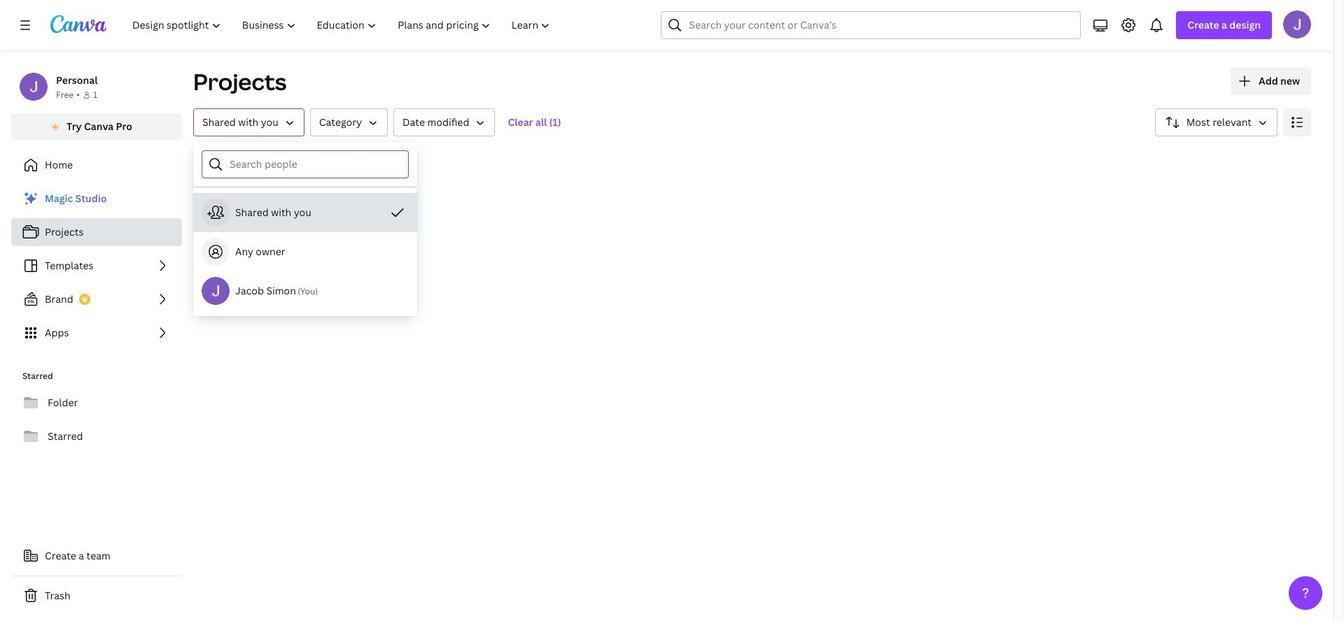 Task type: vqa. For each thing, say whether or not it's contained in the screenshot.
THE PUBLISH at the top right of the page
no



Task type: locate. For each thing, give the bounding box(es) containing it.
Search people search field
[[230, 151, 400, 178]]

Date modified button
[[394, 109, 495, 137]]

list
[[11, 185, 182, 347]]

Search search field
[[689, 12, 1054, 39]]

Sort by button
[[1155, 109, 1278, 137]]

None search field
[[661, 11, 1082, 39]]

Owner button
[[193, 109, 304, 137]]

1 option from the top
[[193, 193, 417, 233]]

option
[[193, 193, 417, 233], [193, 233, 417, 272], [193, 272, 417, 311]]

2 option from the top
[[193, 233, 417, 272]]

top level navigation element
[[123, 11, 563, 39]]

list box
[[193, 193, 417, 311]]



Task type: describe. For each thing, give the bounding box(es) containing it.
Category button
[[310, 109, 388, 137]]

jacob simon image
[[1284, 11, 1312, 39]]

3 option from the top
[[193, 272, 417, 311]]



